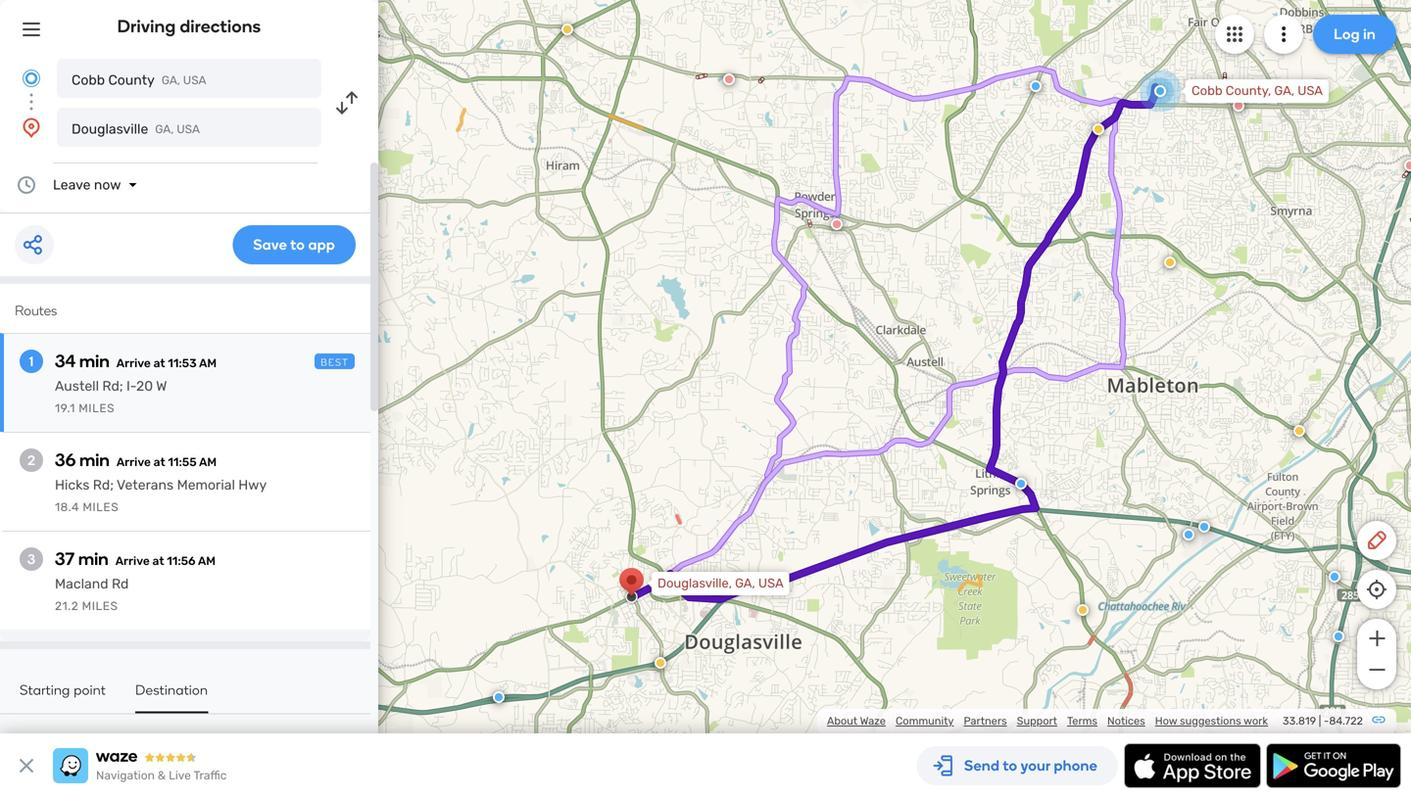 Task type: vqa. For each thing, say whether or not it's contained in the screenshot.
speak
no



Task type: locate. For each thing, give the bounding box(es) containing it.
0 vertical spatial miles
[[79, 402, 115, 416]]

starting point
[[20, 682, 106, 699]]

work
[[1244, 715, 1269, 728]]

how
[[1156, 715, 1178, 728]]

am right 11:53
[[199, 357, 217, 371]]

starting
[[20, 682, 70, 699]]

cobb
[[72, 72, 105, 88], [1192, 83, 1223, 99]]

2 vertical spatial am
[[198, 555, 216, 569]]

miles inside austell rd; i-20 w 19.1 miles
[[79, 402, 115, 416]]

at inside 37 min arrive at 11:56 am
[[152, 555, 164, 569]]

1 horizontal spatial hazard image
[[1165, 257, 1176, 269]]

arrive
[[116, 357, 151, 371], [117, 456, 151, 470], [115, 555, 150, 569]]

suggestions
[[1180, 715, 1242, 728]]

arrive up i-
[[116, 357, 151, 371]]

min for 37 min
[[78, 549, 109, 570]]

1 vertical spatial hazard image
[[1077, 605, 1089, 617]]

rd; right hicks
[[93, 477, 114, 494]]

current location image
[[20, 67, 43, 90]]

1 horizontal spatial police image
[[1016, 478, 1027, 490]]

ga, right douglasville
[[155, 123, 174, 136]]

2 vertical spatial hazard image
[[655, 658, 667, 670]]

rd;
[[102, 378, 123, 395], [93, 477, 114, 494]]

0 vertical spatial rd;
[[102, 378, 123, 395]]

rd; for 36 min
[[93, 477, 114, 494]]

0 horizontal spatial police image
[[493, 692, 505, 704]]

terms link
[[1068, 715, 1098, 728]]

usa right county, at top
[[1298, 83, 1323, 99]]

am for 36 min
[[199, 456, 217, 470]]

1 vertical spatial at
[[154, 456, 165, 470]]

county
[[108, 72, 155, 88]]

2 horizontal spatial hazard image
[[1294, 425, 1306, 437]]

douglasville,
[[658, 576, 732, 592]]

am inside 37 min arrive at 11:56 am
[[198, 555, 216, 569]]

1 vertical spatial am
[[199, 456, 217, 470]]

usa down driving directions
[[183, 74, 206, 87]]

min up macland
[[78, 549, 109, 570]]

miles down macland
[[82, 600, 118, 614]]

1 vertical spatial miles
[[83, 501, 119, 515]]

cobb county ga, usa
[[72, 72, 206, 88]]

miles for 36 min
[[83, 501, 119, 515]]

0 vertical spatial min
[[79, 351, 110, 372]]

memorial
[[177, 477, 235, 494]]

at inside 34 min arrive at 11:53 am
[[153, 357, 165, 371]]

douglasville, ga, usa
[[658, 576, 784, 592]]

usa inside douglasville ga, usa
[[177, 123, 200, 136]]

0 vertical spatial am
[[199, 357, 217, 371]]

cobb county, ga, usa
[[1192, 83, 1323, 99]]

arrive inside 34 min arrive at 11:53 am
[[116, 357, 151, 371]]

community
[[896, 715, 954, 728]]

routes
[[15, 302, 57, 319]]

0 vertical spatial at
[[153, 357, 165, 371]]

cobb left county
[[72, 72, 105, 88]]

ga,
[[162, 74, 180, 87], [1275, 83, 1295, 99], [155, 123, 174, 136], [735, 576, 756, 592]]

best
[[321, 357, 349, 369]]

1
[[29, 353, 34, 370]]

at left the 11:56
[[152, 555, 164, 569]]

at
[[153, 357, 165, 371], [154, 456, 165, 470], [152, 555, 164, 569]]

miles right 18.4
[[83, 501, 119, 515]]

am inside 36 min arrive at 11:55 am
[[199, 456, 217, 470]]

0 horizontal spatial hazard image
[[562, 24, 573, 35]]

ga, right county
[[162, 74, 180, 87]]

cobb for county
[[72, 72, 105, 88]]

about waze community partners support terms notices how suggestions work
[[827, 715, 1269, 728]]

0 horizontal spatial cobb
[[72, 72, 105, 88]]

2 vertical spatial arrive
[[115, 555, 150, 569]]

hicks
[[55, 477, 90, 494]]

0 vertical spatial arrive
[[116, 357, 151, 371]]

i-
[[127, 378, 136, 395]]

33.819
[[1283, 715, 1317, 728]]

arrive inside 36 min arrive at 11:55 am
[[117, 456, 151, 470]]

am right the 11:56
[[198, 555, 216, 569]]

2 horizontal spatial police image
[[1030, 80, 1042, 92]]

arrive up rd
[[115, 555, 150, 569]]

20
[[136, 378, 153, 395]]

cobb left county, at top
[[1192, 83, 1223, 99]]

at up the w
[[153, 357, 165, 371]]

douglasville ga, usa
[[72, 121, 200, 137]]

rd; left i-
[[102, 378, 123, 395]]

zoom out image
[[1365, 659, 1390, 682]]

min right 36 on the left bottom of the page
[[79, 450, 110, 471]]

2 vertical spatial miles
[[82, 600, 118, 614]]

hicks rd; veterans memorial hwy 18.4 miles
[[55, 477, 267, 515]]

am inside 34 min arrive at 11:53 am
[[199, 357, 217, 371]]

pencil image
[[1366, 529, 1389, 553]]

usa inside cobb county ga, usa
[[183, 74, 206, 87]]

am
[[199, 357, 217, 371], [199, 456, 217, 470], [198, 555, 216, 569]]

navigation & live traffic
[[96, 770, 227, 783]]

11:55
[[168, 456, 197, 470]]

miles for 34 min
[[79, 402, 115, 416]]

police image
[[1199, 522, 1211, 533], [1183, 529, 1195, 541], [1329, 572, 1341, 583], [1333, 631, 1345, 643]]

about
[[827, 715, 858, 728]]

leave
[[53, 177, 91, 193]]

w
[[156, 378, 167, 395]]

min
[[79, 351, 110, 372], [79, 450, 110, 471], [78, 549, 109, 570]]

at left the '11:55'
[[154, 456, 165, 470]]

1 vertical spatial arrive
[[117, 456, 151, 470]]

miles down austell
[[79, 402, 115, 416]]

how suggestions work link
[[1156, 715, 1269, 728]]

1 vertical spatial hazard image
[[1165, 257, 1176, 269]]

rd; inside hicks rd; veterans memorial hwy 18.4 miles
[[93, 477, 114, 494]]

austell
[[55, 378, 99, 395]]

37 min arrive at 11:56 am
[[55, 549, 216, 570]]

2 vertical spatial min
[[78, 549, 109, 570]]

-
[[1324, 715, 1330, 728]]

usa
[[183, 74, 206, 87], [1298, 83, 1323, 99], [177, 123, 200, 136], [759, 576, 784, 592]]

arrive for 34 min
[[116, 357, 151, 371]]

hazard image
[[562, 24, 573, 35], [1077, 605, 1089, 617], [655, 658, 667, 670]]

traffic
[[194, 770, 227, 783]]

zoom in image
[[1365, 627, 1390, 651]]

police image
[[1030, 80, 1042, 92], [1016, 478, 1027, 490], [493, 692, 505, 704]]

at inside 36 min arrive at 11:55 am
[[154, 456, 165, 470]]

am for 37 min
[[198, 555, 216, 569]]

0 vertical spatial police image
[[1030, 80, 1042, 92]]

point
[[74, 682, 106, 699]]

1 horizontal spatial hazard image
[[655, 658, 667, 670]]

community link
[[896, 715, 954, 728]]

about waze link
[[827, 715, 886, 728]]

ga, right douglasville,
[[735, 576, 756, 592]]

driving
[[117, 16, 176, 37]]

hazard image
[[1093, 124, 1105, 135], [1165, 257, 1176, 269], [1294, 425, 1306, 437]]

1 vertical spatial min
[[79, 450, 110, 471]]

cobb for county,
[[1192, 83, 1223, 99]]

1 vertical spatial rd;
[[93, 477, 114, 494]]

rd
[[112, 576, 129, 593]]

min right '34'
[[79, 351, 110, 372]]

arrive inside 37 min arrive at 11:56 am
[[115, 555, 150, 569]]

am up memorial
[[199, 456, 217, 470]]

county,
[[1226, 83, 1272, 99]]

usa down cobb county ga, usa
[[177, 123, 200, 136]]

road closed image
[[723, 74, 735, 85], [1233, 100, 1245, 112], [1405, 160, 1412, 172], [831, 219, 843, 230]]

miles
[[79, 402, 115, 416], [83, 501, 119, 515], [82, 600, 118, 614]]

miles inside hicks rd; veterans memorial hwy 18.4 miles
[[83, 501, 119, 515]]

usa right douglasville,
[[759, 576, 784, 592]]

arrive up veterans
[[117, 456, 151, 470]]

1 vertical spatial police image
[[1016, 478, 1027, 490]]

at for 34 min
[[153, 357, 165, 371]]

0 horizontal spatial hazard image
[[1093, 124, 1105, 135]]

support link
[[1017, 715, 1058, 728]]

2 vertical spatial at
[[152, 555, 164, 569]]

partners link
[[964, 715, 1007, 728]]

11:53
[[168, 357, 197, 371]]

1 horizontal spatial cobb
[[1192, 83, 1223, 99]]

rd; inside austell rd; i-20 w 19.1 miles
[[102, 378, 123, 395]]



Task type: describe. For each thing, give the bounding box(es) containing it.
notices link
[[1108, 715, 1146, 728]]

clock image
[[15, 174, 38, 197]]

notices
[[1108, 715, 1146, 728]]

arrive for 36 min
[[117, 456, 151, 470]]

at for 37 min
[[152, 555, 164, 569]]

3
[[27, 551, 35, 568]]

leave now
[[53, 177, 121, 193]]

18.4
[[55, 501, 79, 515]]

0 vertical spatial hazard image
[[1093, 124, 1105, 135]]

rd; for 34 min
[[102, 378, 123, 395]]

&
[[158, 770, 166, 783]]

destination button
[[135, 682, 208, 714]]

am for 34 min
[[199, 357, 217, 371]]

location image
[[20, 116, 43, 139]]

driving directions
[[117, 16, 261, 37]]

34
[[55, 351, 76, 372]]

partners
[[964, 715, 1007, 728]]

21.2
[[55, 600, 79, 614]]

veterans
[[117, 477, 174, 494]]

link image
[[1371, 713, 1387, 728]]

destination
[[135, 682, 208, 699]]

hwy
[[238, 477, 267, 494]]

2
[[27, 452, 35, 469]]

x image
[[15, 755, 38, 778]]

macland rd 21.2 miles
[[55, 576, 129, 614]]

directions
[[180, 16, 261, 37]]

ga, right county, at top
[[1275, 83, 1295, 99]]

37
[[55, 549, 75, 570]]

19.1
[[55, 402, 75, 416]]

2 vertical spatial police image
[[493, 692, 505, 704]]

33.819 | -84.722
[[1283, 715, 1364, 728]]

36
[[55, 450, 76, 471]]

macland
[[55, 576, 108, 593]]

miles inside macland rd 21.2 miles
[[82, 600, 118, 614]]

waze
[[860, 715, 886, 728]]

36 min arrive at 11:55 am
[[55, 450, 217, 471]]

ga, inside douglasville ga, usa
[[155, 123, 174, 136]]

now
[[94, 177, 121, 193]]

at for 36 min
[[154, 456, 165, 470]]

starting point button
[[20, 682, 106, 712]]

min for 36 min
[[79, 450, 110, 471]]

|
[[1319, 715, 1322, 728]]

11:56
[[167, 555, 196, 569]]

84.722
[[1330, 715, 1364, 728]]

2 vertical spatial hazard image
[[1294, 425, 1306, 437]]

support
[[1017, 715, 1058, 728]]

navigation
[[96, 770, 155, 783]]

austell rd; i-20 w 19.1 miles
[[55, 378, 167, 416]]

min for 34 min
[[79, 351, 110, 372]]

terms
[[1068, 715, 1098, 728]]

live
[[169, 770, 191, 783]]

2 horizontal spatial hazard image
[[1077, 605, 1089, 617]]

34 min arrive at 11:53 am
[[55, 351, 217, 372]]

0 vertical spatial hazard image
[[562, 24, 573, 35]]

douglasville
[[72, 121, 148, 137]]

arrive for 37 min
[[115, 555, 150, 569]]

ga, inside cobb county ga, usa
[[162, 74, 180, 87]]



